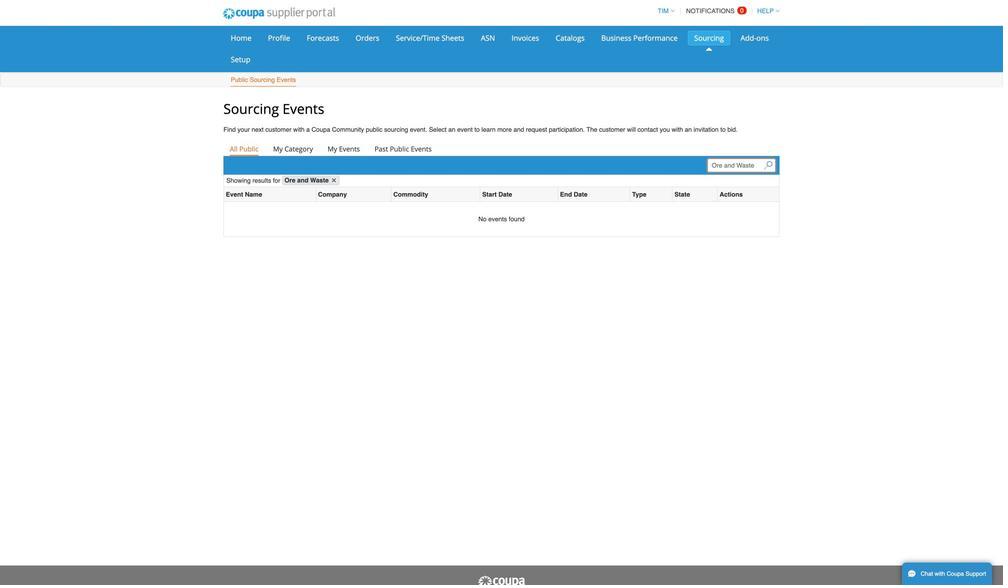 Task type: describe. For each thing, give the bounding box(es) containing it.
0 vertical spatial coupa supplier portal image
[[216, 1, 342, 26]]

search image
[[764, 161, 773, 170]]

clear filter image
[[330, 176, 338, 185]]



Task type: vqa. For each thing, say whether or not it's contained in the screenshot.
left Verify
no



Task type: locate. For each thing, give the bounding box(es) containing it.
1 horizontal spatial coupa supplier portal image
[[477, 575, 526, 585]]

1 vertical spatial coupa supplier portal image
[[477, 575, 526, 585]]

navigation
[[654, 1, 780, 20]]

0 horizontal spatial coupa supplier portal image
[[216, 1, 342, 26]]

tab list
[[223, 142, 780, 156]]

Search text field
[[708, 159, 776, 172]]

alert
[[224, 202, 779, 236]]

coupa supplier portal image
[[216, 1, 342, 26], [477, 575, 526, 585]]



